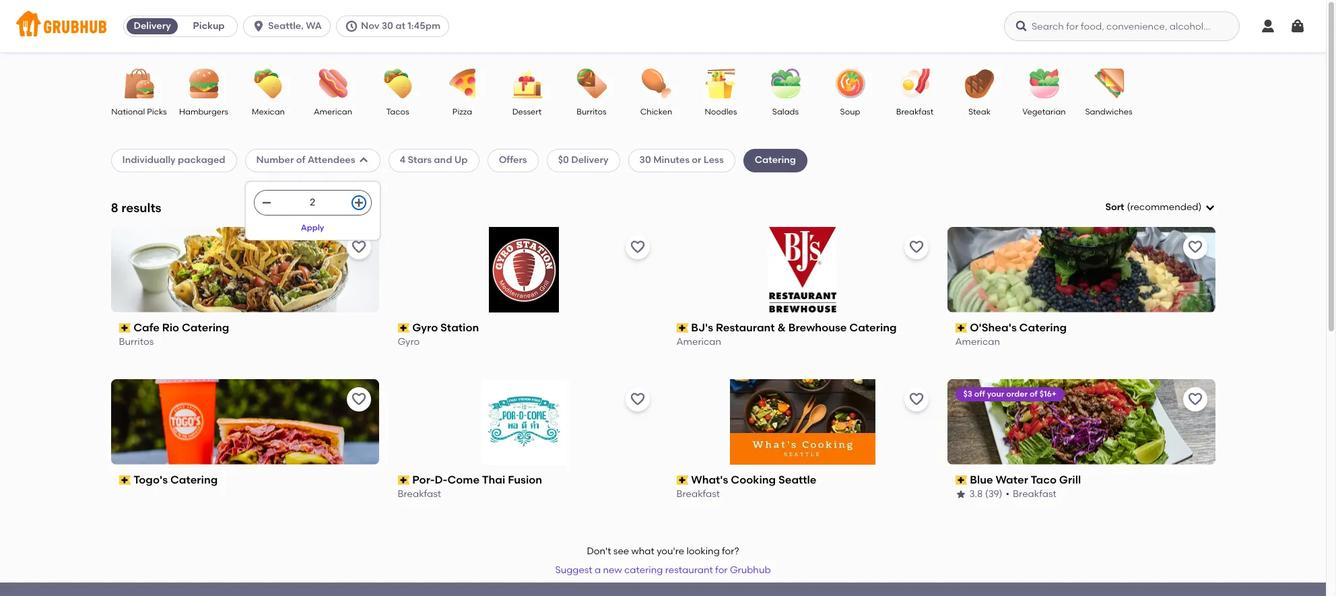 Task type: vqa. For each thing, say whether or not it's contained in the screenshot.
American image
yes



Task type: locate. For each thing, give the bounding box(es) containing it.
1 vertical spatial gyro
[[398, 336, 420, 348]]

30 left at
[[382, 20, 393, 32]]

don't see what you're looking for?
[[587, 546, 739, 557]]

svg image
[[1260, 18, 1276, 34], [1015, 20, 1029, 33], [358, 155, 369, 166], [261, 198, 272, 208]]

save this restaurant image
[[629, 239, 646, 255], [1187, 239, 1203, 255], [629, 391, 646, 407], [908, 391, 924, 407]]

4 stars and up
[[400, 154, 468, 166]]

chicken
[[640, 107, 672, 117]]

subscription pass image left por-
[[398, 476, 410, 485]]

none field inside "8 results" main content
[[1106, 201, 1215, 214]]

save this restaurant button
[[347, 235, 371, 259], [625, 235, 650, 259], [904, 235, 928, 259], [1183, 235, 1207, 259], [347, 387, 371, 411], [625, 387, 650, 411], [904, 387, 928, 411], [1183, 387, 1207, 411]]

1 vertical spatial 30
[[640, 154, 651, 166]]

cafe rio catering logo image
[[111, 227, 379, 312]]

o'shea's catering link
[[955, 320, 1207, 336]]

seattle
[[779, 473, 817, 486]]

1 horizontal spatial subscription pass image
[[398, 476, 410, 485]]

catering down 'salads'
[[755, 154, 796, 166]]

packaged
[[178, 154, 225, 166]]

catering right brewhouse
[[850, 321, 897, 334]]

suggest a new catering restaurant for grubhub button
[[549, 559, 777, 583]]

0 horizontal spatial 30
[[382, 20, 393, 32]]

catering right the rio
[[182, 321, 229, 334]]

8 results
[[111, 200, 161, 215]]

0 horizontal spatial of
[[296, 154, 305, 166]]

subscription pass image for o'shea's catering
[[955, 323, 967, 333]]

0 horizontal spatial burritos
[[119, 336, 154, 348]]

bj's
[[691, 321, 713, 334]]

por-d-come thai fusion logo image
[[481, 379, 566, 465]]

none field containing sort
[[1106, 201, 1215, 214]]

$3 off your order of $16+
[[964, 389, 1057, 399]]

save this restaurant button for o'shea's catering
[[1183, 235, 1207, 259]]

subscription pass image inside cafe rio catering link
[[119, 323, 131, 333]]

steak
[[969, 107, 991, 117]]

dessert image
[[503, 69, 551, 98]]

save this restaurant image
[[351, 239, 367, 255], [908, 239, 924, 255], [351, 391, 367, 407], [1187, 391, 1203, 407]]

1 horizontal spatial of
[[1030, 389, 1038, 399]]

blue water taco grill logo image
[[947, 379, 1215, 465]]

togo's
[[133, 473, 168, 486]]

0 vertical spatial delivery
[[134, 20, 171, 32]]

2 horizontal spatial subscription pass image
[[677, 476, 688, 485]]

american down bj's
[[677, 336, 721, 348]]

subscription pass image left cafe
[[119, 323, 131, 333]]

30 inside "8 results" main content
[[640, 154, 651, 166]]

1 subscription pass image from the left
[[119, 476, 131, 485]]

1 vertical spatial burritos
[[119, 336, 154, 348]]

o'shea's
[[970, 321, 1017, 334]]

save this restaurant image for what's cooking seattle
[[908, 391, 924, 407]]

2 subscription pass image from the left
[[398, 476, 410, 485]]

0 vertical spatial 30
[[382, 20, 393, 32]]

american down o'shea's
[[955, 336, 1000, 348]]

minutes
[[653, 154, 690, 166]]

grubhub
[[730, 565, 771, 576]]

delivery inside "8 results" main content
[[571, 154, 609, 166]]

gyro station link
[[398, 320, 650, 336]]

what's cooking seattle logo image
[[730, 379, 875, 465]]

svg image inside seattle, wa button
[[252, 20, 265, 33]]

save this restaurant button for bj's restaurant & brewhouse catering
[[904, 235, 928, 259]]

1 horizontal spatial 30
[[640, 154, 651, 166]]

of left $16+
[[1030, 389, 1038, 399]]

number of attendees
[[256, 154, 355, 166]]

water
[[996, 473, 1028, 486]]

togo's catering
[[133, 473, 218, 486]]

2 horizontal spatial american
[[955, 336, 1000, 348]]

breakfast image
[[891, 69, 939, 98]]

sort
[[1106, 201, 1124, 213]]

save this restaurant image for gyro station
[[629, 239, 646, 255]]

subscription pass image left togo's
[[119, 476, 131, 485]]

steak image
[[956, 69, 1003, 98]]

cafe
[[133, 321, 160, 334]]

delivery left pickup
[[134, 20, 171, 32]]

of right number
[[296, 154, 305, 166]]

o'shea's catering logo image
[[947, 227, 1215, 312]]

Input item quantity number field
[[279, 191, 347, 215]]

1 horizontal spatial delivery
[[571, 154, 609, 166]]

0 vertical spatial gyro
[[412, 321, 438, 334]]

vegetarian image
[[1021, 69, 1068, 98]]

d-
[[435, 473, 448, 486]]

american for o'shea's catering
[[955, 336, 1000, 348]]

Search for food, convenience, alcohol... search field
[[1004, 11, 1240, 41]]

vegetarian
[[1023, 107, 1066, 117]]

subscription pass image left o'shea's
[[955, 323, 967, 333]]

save this restaurant image for cafe rio catering logo
[[351, 239, 367, 255]]

subscription pass image up star icon
[[955, 476, 967, 485]]

you're
[[657, 546, 684, 557]]

subscription pass image for blue water taco grill
[[955, 476, 967, 485]]

30 left minutes
[[640, 154, 651, 166]]

subscription pass image inside 'gyro station' link
[[398, 323, 410, 333]]

salads image
[[762, 69, 809, 98]]

burritos image
[[568, 69, 615, 98]]

bj's restaurant & brewhouse catering logo image
[[769, 227, 836, 312]]

• breakfast
[[1006, 489, 1057, 500]]

nov 30 at 1:45pm button
[[336, 15, 455, 37]]

30
[[382, 20, 393, 32], [640, 154, 651, 166]]

american down american image
[[314, 107, 352, 117]]

delivery button
[[124, 15, 181, 37]]

subscription pass image inside blue water taco grill link
[[955, 476, 967, 485]]

nov
[[361, 20, 379, 32]]

svg image inside nov 30 at 1:45pm button
[[345, 20, 358, 33]]

and
[[434, 154, 452, 166]]

for
[[715, 565, 728, 576]]

subscription pass image inside what's cooking seattle link
[[677, 476, 688, 485]]

None field
[[1106, 201, 1215, 214]]

svg image
[[1290, 18, 1306, 34], [252, 20, 265, 33], [345, 20, 358, 33], [353, 198, 364, 208], [1205, 202, 1215, 213]]

breakfast
[[896, 107, 934, 117], [398, 489, 441, 500], [677, 489, 720, 500], [1013, 489, 1057, 500]]

catering right togo's
[[170, 473, 218, 486]]

gyro down gyro station
[[398, 336, 420, 348]]

hamburgers image
[[180, 69, 227, 98]]

subscription pass image
[[119, 323, 131, 333], [398, 323, 410, 333], [677, 323, 688, 333], [955, 323, 967, 333], [955, 476, 967, 485]]

gyro station logo image
[[489, 227, 559, 312]]

8
[[111, 200, 118, 215]]

burritos down burritos image
[[577, 107, 607, 117]]

tacos image
[[374, 69, 421, 98]]

catering
[[755, 154, 796, 166], [182, 321, 229, 334], [850, 321, 897, 334], [1019, 321, 1067, 334], [170, 473, 218, 486]]

suggest
[[555, 565, 592, 576]]

sort ( recommended )
[[1106, 201, 1202, 213]]

subscription pass image inside togo's catering link
[[119, 476, 131, 485]]

gyro for gyro
[[398, 336, 420, 348]]

apply
[[301, 223, 324, 233]]

por-d-come thai fusion link
[[398, 473, 650, 488]]

0 vertical spatial burritos
[[577, 107, 607, 117]]

0 horizontal spatial delivery
[[134, 20, 171, 32]]

subscription pass image left gyro station
[[398, 323, 410, 333]]

hamburgers
[[179, 107, 228, 117]]

burritos down cafe
[[119, 336, 154, 348]]

subscription pass image inside the o'shea's catering link
[[955, 323, 967, 333]]

togo's catering logo image
[[111, 379, 379, 465]]

breakfast down por-
[[398, 489, 441, 500]]

save this restaurant button for por-d-come thai fusion
[[625, 387, 650, 411]]

delivery right $0
[[571, 154, 609, 166]]

what's
[[691, 473, 728, 486]]

1 horizontal spatial american
[[677, 336, 721, 348]]

subscription pass image inside por-d-come thai fusion link
[[398, 476, 410, 485]]

subscription pass image left "what's"
[[677, 476, 688, 485]]

togo's catering link
[[119, 473, 371, 488]]

noodles image
[[697, 69, 745, 98]]

30 minutes or less
[[640, 154, 724, 166]]

catering right o'shea's
[[1019, 321, 1067, 334]]

gyro left station
[[412, 321, 438, 334]]

1 vertical spatial delivery
[[571, 154, 609, 166]]

soup
[[840, 107, 860, 117]]

subscription pass image
[[119, 476, 131, 485], [398, 476, 410, 485], [677, 476, 688, 485]]

save this restaurant button for cafe rio catering
[[347, 235, 371, 259]]

$0 delivery
[[558, 154, 609, 166]]

3 subscription pass image from the left
[[677, 476, 688, 485]]

national
[[111, 107, 145, 117]]

por-
[[412, 473, 435, 486]]

save this restaurant image for o'shea's catering
[[1187, 239, 1203, 255]]

$0
[[558, 154, 569, 166]]

bj's restaurant & brewhouse catering link
[[677, 320, 928, 336]]

off
[[975, 389, 985, 399]]

noodles
[[705, 107, 737, 117]]

salads
[[772, 107, 799, 117]]

cooking
[[731, 473, 776, 486]]

subscription pass image left bj's
[[677, 323, 688, 333]]

bj's restaurant & brewhouse catering
[[691, 321, 897, 334]]

american image
[[309, 69, 357, 98]]

subscription pass image for bj's restaurant & brewhouse catering
[[677, 323, 688, 333]]

gyro
[[412, 321, 438, 334], [398, 336, 420, 348]]

delivery
[[134, 20, 171, 32], [571, 154, 609, 166]]

what
[[632, 546, 655, 557]]

0 horizontal spatial subscription pass image
[[119, 476, 131, 485]]

subscription pass image inside bj's restaurant & brewhouse catering link
[[677, 323, 688, 333]]

gyro station
[[412, 321, 479, 334]]

tacos
[[386, 107, 409, 117]]



Task type: describe. For each thing, give the bounding box(es) containing it.
0 horizontal spatial american
[[314, 107, 352, 117]]

(39)
[[985, 489, 1003, 500]]

number
[[256, 154, 294, 166]]

&
[[778, 321, 786, 334]]

3.8
[[970, 489, 983, 500]]

subscription pass image for por-d-come thai fusion
[[398, 476, 410, 485]]

restaurant
[[716, 321, 775, 334]]

fusion
[[508, 473, 542, 486]]

see
[[613, 546, 629, 557]]

come
[[448, 473, 480, 486]]

less
[[704, 154, 724, 166]]

mexican image
[[245, 69, 292, 98]]

star icon image
[[955, 489, 966, 500]]

attendees
[[308, 154, 355, 166]]

what's cooking seattle link
[[677, 473, 928, 488]]

wa
[[306, 20, 322, 32]]

subscription pass image for what's cooking seattle
[[677, 476, 688, 485]]

don't
[[587, 546, 611, 557]]

breakfast down "what's"
[[677, 489, 720, 500]]

restaurant
[[665, 565, 713, 576]]

american for bj's restaurant & brewhouse catering
[[677, 336, 721, 348]]

subscription pass image for gyro station
[[398, 323, 410, 333]]

subscription pass image for cafe rio catering
[[119, 323, 131, 333]]

o'shea's catering
[[970, 321, 1067, 334]]

thai
[[482, 473, 505, 486]]

save this restaurant image for por-d-come thai fusion
[[629, 391, 646, 407]]

save this restaurant button for what's cooking seattle
[[904, 387, 928, 411]]

4
[[400, 154, 406, 166]]

chicken image
[[633, 69, 680, 98]]

cafe rio catering
[[133, 321, 229, 334]]

individually packaged
[[122, 154, 225, 166]]

main navigation navigation
[[0, 0, 1326, 53]]

save this restaurant button for gyro station
[[625, 235, 650, 259]]

8 results main content
[[0, 53, 1326, 596]]

what's cooking seattle
[[691, 473, 817, 486]]

stars
[[408, 154, 432, 166]]

offers
[[499, 154, 527, 166]]

pizza image
[[439, 69, 486, 98]]

30 inside button
[[382, 20, 393, 32]]

pickup button
[[181, 15, 237, 37]]

national picks image
[[116, 69, 163, 98]]

blue
[[970, 473, 993, 486]]

rio
[[162, 321, 179, 334]]

1:45pm
[[408, 20, 441, 32]]

save this restaurant image for bj's restaurant & brewhouse catering logo
[[908, 239, 924, 255]]

for?
[[722, 546, 739, 557]]

•
[[1006, 489, 1010, 500]]

your
[[987, 389, 1005, 399]]

)
[[1199, 201, 1202, 213]]

save this restaurant image for 'togo's catering logo'
[[351, 391, 367, 407]]

suggest a new catering restaurant for grubhub
[[555, 565, 771, 576]]

individually
[[122, 154, 176, 166]]

seattle, wa
[[268, 20, 322, 32]]

grill
[[1059, 473, 1081, 486]]

catering
[[624, 565, 663, 576]]

up
[[454, 154, 468, 166]]

order
[[1007, 389, 1028, 399]]

national picks
[[111, 107, 167, 117]]

$3
[[964, 389, 973, 399]]

seattle, wa button
[[243, 15, 336, 37]]

sandwiches image
[[1085, 69, 1133, 98]]

por-d-come thai fusion
[[412, 473, 542, 486]]

cafe rio catering link
[[119, 320, 371, 336]]

soup image
[[827, 69, 874, 98]]

apply button
[[295, 216, 330, 240]]

breakfast down breakfast image
[[896, 107, 934, 117]]

picks
[[147, 107, 167, 117]]

at
[[396, 20, 405, 32]]

pickup
[[193, 20, 225, 32]]

nov 30 at 1:45pm
[[361, 20, 441, 32]]

subscription pass image for togo's catering
[[119, 476, 131, 485]]

3.8 (39)
[[970, 489, 1003, 500]]

taco
[[1031, 473, 1057, 486]]

looking
[[687, 546, 720, 557]]

breakfast down taco on the bottom right of the page
[[1013, 489, 1057, 500]]

sandwiches
[[1085, 107, 1133, 117]]

mexican
[[252, 107, 285, 117]]

a
[[595, 565, 601, 576]]

svg image inside "field"
[[1205, 202, 1215, 213]]

1 vertical spatial of
[[1030, 389, 1038, 399]]

station
[[441, 321, 479, 334]]

1 horizontal spatial burritos
[[577, 107, 607, 117]]

pizza
[[453, 107, 472, 117]]

blue water taco grill
[[970, 473, 1081, 486]]

recommended
[[1130, 201, 1199, 213]]

new
[[603, 565, 622, 576]]

gyro for gyro station
[[412, 321, 438, 334]]

results
[[121, 200, 161, 215]]

or
[[692, 154, 702, 166]]

delivery inside button
[[134, 20, 171, 32]]

(
[[1127, 201, 1130, 213]]

blue water taco grill link
[[955, 473, 1207, 488]]

0 vertical spatial of
[[296, 154, 305, 166]]

seattle,
[[268, 20, 304, 32]]

$16+
[[1040, 389, 1057, 399]]



